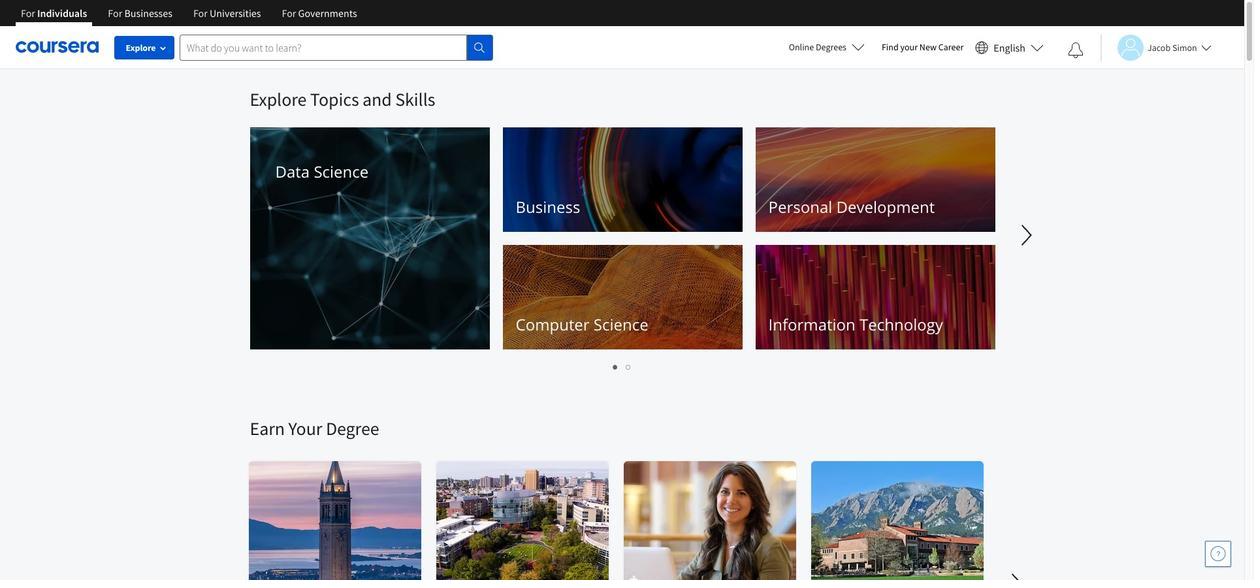Task type: vqa. For each thing, say whether or not it's contained in the screenshot.
Earn Your Degree
yes



Task type: describe. For each thing, give the bounding box(es) containing it.
explore button
[[114, 36, 175, 59]]

coursera image
[[16, 37, 99, 58]]

information technology link
[[756, 245, 996, 350]]

online
[[789, 41, 814, 53]]

next slide image for explore topics and skills
[[1011, 220, 1043, 251]]

information technology
[[769, 314, 944, 335]]

banner navigation
[[10, 0, 368, 36]]

for individuals
[[21, 7, 87, 20]]

and
[[363, 88, 392, 111]]

data
[[275, 161, 310, 182]]

degrees
[[816, 41, 847, 53]]

for for businesses
[[108, 7, 122, 20]]

explore topics and skills
[[250, 88, 435, 111]]

1 button
[[609, 359, 623, 374]]

computer science
[[516, 314, 649, 335]]

data science image
[[250, 127, 490, 350]]

online degrees button
[[779, 33, 876, 61]]

technology
[[860, 314, 944, 335]]

master of business administration (imba) degree by university of illinois at urbana-champaign, image
[[624, 461, 797, 580]]

business link
[[503, 127, 743, 232]]

for for individuals
[[21, 7, 35, 20]]

information
[[769, 314, 856, 335]]

computer
[[516, 314, 590, 335]]

your
[[901, 41, 918, 53]]

businesses
[[124, 7, 173, 20]]

universities
[[210, 7, 261, 20]]

earn your degree carousel element
[[243, 378, 1255, 580]]

career
[[939, 41, 964, 53]]

science for data science
[[314, 161, 369, 182]]

What do you want to learn? text field
[[180, 34, 467, 60]]

data science link
[[250, 127, 490, 350]]

development
[[837, 196, 935, 218]]

governments
[[298, 7, 357, 20]]

for for universities
[[193, 7, 208, 20]]

for universities
[[193, 7, 261, 20]]

master of science in data science degree by university of colorado boulder, image
[[811, 461, 985, 580]]

find your new career
[[882, 41, 964, 53]]

jacob
[[1148, 42, 1171, 53]]

explore for explore
[[126, 42, 156, 54]]

simon
[[1173, 42, 1198, 53]]

skills
[[396, 88, 435, 111]]

explore topics and skills carousel element
[[243, 69, 1255, 378]]

jacob simon
[[1148, 42, 1198, 53]]

list inside explore topics and skills carousel element
[[250, 359, 995, 374]]

for businesses
[[108, 7, 173, 20]]

show notifications image
[[1069, 42, 1084, 58]]

computer science link
[[503, 245, 743, 350]]

find
[[882, 41, 899, 53]]

for governments
[[282, 7, 357, 20]]



Task type: locate. For each thing, give the bounding box(es) containing it.
0 horizontal spatial science
[[314, 161, 369, 182]]

explore inside popup button
[[126, 42, 156, 54]]

1 vertical spatial next slide image
[[1002, 569, 1033, 580]]

for left governments
[[282, 7, 296, 20]]

online degrees
[[789, 41, 847, 53]]

master of advanced study in engineering degree by university of california, berkeley, image
[[249, 461, 422, 580]]

personal development
[[769, 196, 935, 218]]

1 for from the left
[[21, 7, 35, 20]]

master of science in information systems degree by northeastern university , image
[[436, 461, 609, 580]]

english button
[[971, 26, 1050, 69]]

next slide image for earn your degree
[[1002, 569, 1033, 580]]

0 horizontal spatial explore
[[126, 42, 156, 54]]

next slide image inside explore topics and skills carousel element
[[1011, 220, 1043, 251]]

for for governments
[[282, 7, 296, 20]]

0 vertical spatial next slide image
[[1011, 220, 1043, 251]]

explore for explore topics and skills
[[250, 88, 307, 111]]

degree
[[326, 417, 379, 441]]

list containing 1
[[250, 359, 995, 374]]

1
[[613, 361, 619, 373]]

explore
[[126, 42, 156, 54], [250, 88, 307, 111]]

0 vertical spatial explore
[[126, 42, 156, 54]]

next slide image
[[1011, 220, 1043, 251], [1002, 569, 1033, 580]]

next slide image inside earn your degree carousel element
[[1002, 569, 1033, 580]]

for left universities on the top of the page
[[193, 7, 208, 20]]

for left individuals
[[21, 7, 35, 20]]

2 button
[[623, 359, 636, 374]]

personal development link
[[756, 127, 996, 232]]

science for computer science
[[594, 314, 649, 335]]

for
[[21, 7, 35, 20], [108, 7, 122, 20], [193, 7, 208, 20], [282, 7, 296, 20]]

new
[[920, 41, 937, 53]]

for left businesses
[[108, 7, 122, 20]]

science right data
[[314, 161, 369, 182]]

list
[[250, 359, 995, 374]]

0 vertical spatial science
[[314, 161, 369, 182]]

2
[[626, 361, 632, 373]]

1 vertical spatial science
[[594, 314, 649, 335]]

your
[[289, 417, 322, 441]]

business
[[516, 196, 581, 218]]

explore down the for businesses
[[126, 42, 156, 54]]

1 horizontal spatial explore
[[250, 88, 307, 111]]

data science
[[275, 161, 369, 182]]

computer science image
[[503, 245, 743, 350]]

help center image
[[1211, 546, 1227, 562]]

find your new career link
[[876, 39, 971, 56]]

3 for from the left
[[193, 7, 208, 20]]

earn
[[250, 417, 285, 441]]

4 for from the left
[[282, 7, 296, 20]]

topics
[[310, 88, 359, 111]]

2 for from the left
[[108, 7, 122, 20]]

science
[[314, 161, 369, 182], [594, 314, 649, 335]]

explore left topics at the left of page
[[250, 88, 307, 111]]

individuals
[[37, 7, 87, 20]]

1 horizontal spatial science
[[594, 314, 649, 335]]

None search field
[[180, 34, 493, 60]]

personal development image
[[756, 127, 996, 232]]

information technology image
[[756, 245, 996, 350]]

1 vertical spatial explore
[[250, 88, 307, 111]]

english
[[994, 41, 1026, 54]]

science up 1
[[594, 314, 649, 335]]

jacob simon button
[[1101, 34, 1212, 60]]

personal
[[769, 196, 833, 218]]

earn your degree
[[250, 417, 379, 441]]

science inside "link"
[[594, 314, 649, 335]]

business image
[[503, 127, 743, 232]]



